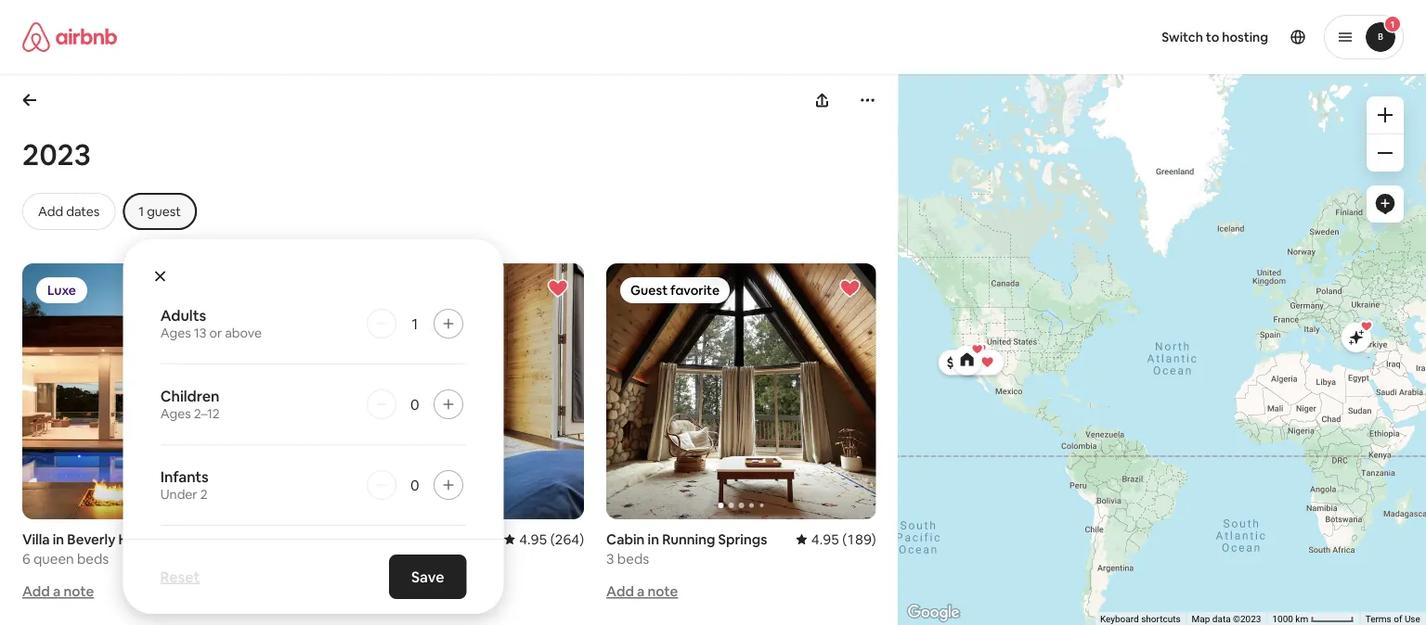 Task type: describe. For each thing, give the bounding box(es) containing it.
keyboard
[[1100, 614, 1139, 625]]

dec
[[437, 570, 463, 588]]

zoom out image
[[1378, 146, 1393, 161]]

beds inside cabin in running springs 3 beds
[[617, 550, 649, 568]]

1000 km button
[[1267, 613, 1360, 626]]

home
[[345, 531, 382, 549]]

add a note for 3 beds
[[606, 583, 678, 601]]

add a note button for 6 queen beds
[[22, 583, 94, 601]]

adults
[[160, 306, 206, 325]]

note for 6 queen beds
[[64, 583, 94, 601]]

save
[[411, 568, 444, 587]]

remove from wishlist: tiny home in aguanga image
[[547, 278, 569, 300]]

a for 6 queen beds
[[53, 583, 61, 601]]

map data ©2023
[[1192, 614, 1261, 625]]

reset button
[[151, 559, 209, 596]]

a for 3 beds
[[637, 583, 645, 601]]

terms of use link
[[1366, 614, 1421, 625]]

beverly
[[67, 531, 115, 549]]

reset
[[160, 568, 200, 587]]

1 for 1
[[411, 314, 418, 333]]

adults ages 13 or above
[[160, 306, 261, 342]]

(264)
[[550, 531, 584, 549]]

keyboard shortcuts button
[[1100, 613, 1181, 626]]

$161 button
[[939, 350, 1005, 376]]

saved
[[374, 570, 413, 588]]

keyboard shortcuts
[[1100, 614, 1181, 625]]

add for 3 beds
[[606, 583, 634, 601]]

or
[[209, 325, 222, 342]]

6
[[22, 550, 30, 568]]

1 guest
[[139, 203, 181, 220]]

villa
[[22, 531, 50, 549]]

4.95 out of 5 average rating,  189 reviews image
[[796, 531, 876, 549]]

in for cabin
[[648, 531, 659, 549]]

villa in beverly hills 6 queen beds
[[22, 531, 145, 568]]

group for tiny home in aguanga
[[314, 264, 584, 520]]

saved for dec 3 – 8
[[374, 570, 496, 588]]

add for 6 queen beds
[[22, 583, 50, 601]]

profile element
[[735, 0, 1404, 74]]

4.95 for 4.95 (264)
[[519, 531, 547, 549]]

2
[[200, 487, 207, 503]]

km
[[1296, 614, 1309, 625]]

google map
including 3 saved stays. region
[[805, 0, 1426, 626]]

hills
[[118, 531, 145, 549]]

group for cabin in running springs
[[606, 264, 876, 520]]

note for 3 beds
[[648, 583, 678, 601]]

tiny
[[314, 531, 342, 549]]

8
[[487, 570, 496, 588]]

$947 total button
[[390, 595, 454, 613]]

zoom in image
[[1378, 108, 1393, 123]]

ages for children
[[160, 406, 191, 422]]

tiny home in aguanga
[[314, 531, 459, 549]]

children
[[160, 387, 219, 406]]

data
[[1213, 614, 1231, 625]]

dialog containing adults
[[123, 240, 504, 615]]

infants under 2
[[160, 468, 208, 503]]

queen
[[33, 550, 74, 568]]

0 for infants
[[410, 476, 419, 495]]

13
[[193, 325, 206, 342]]

beds inside the villa in beverly hills 6 queen beds
[[77, 550, 109, 568]]

4.95 out of 5 average rating,  264 reviews image
[[504, 531, 584, 549]]



Task type: locate. For each thing, give the bounding box(es) containing it.
note
[[64, 583, 94, 601], [648, 583, 678, 601]]

0 vertical spatial 1
[[139, 203, 144, 220]]

0 horizontal spatial note
[[64, 583, 94, 601]]

note down cabin in running springs 3 beds on the bottom of page
[[648, 583, 678, 601]]

0 horizontal spatial add a note button
[[22, 583, 94, 601]]

2 4.95 from the left
[[811, 531, 839, 549]]

children ages 2–12
[[160, 387, 219, 422]]

3 group from the left
[[606, 264, 876, 520]]

in inside the villa in beverly hills 6 queen beds
[[53, 531, 64, 549]]

1 add from the left
[[22, 583, 50, 601]]

group
[[22, 264, 292, 520], [314, 264, 584, 520], [606, 264, 876, 520]]

note down queen at bottom left
[[64, 583, 94, 601]]

1 vertical spatial ages
[[160, 406, 191, 422]]

ages inside children ages 2–12
[[160, 406, 191, 422]]

1000 km
[[1273, 614, 1311, 625]]

a down "cabin"
[[637, 583, 645, 601]]

google image
[[903, 602, 964, 626]]

springs
[[718, 531, 767, 549]]

2 note from the left
[[648, 583, 678, 601]]

1 horizontal spatial beds
[[617, 550, 649, 568]]

$161
[[947, 354, 974, 371]]

in right home
[[385, 531, 397, 549]]

0 horizontal spatial 4.95
[[519, 531, 547, 549]]

1 add a note button from the left
[[22, 583, 94, 601]]

1 horizontal spatial in
[[385, 531, 397, 549]]

add a note button down queen at bottom left
[[22, 583, 94, 601]]

2 add a note from the left
[[606, 583, 678, 601]]

0 vertical spatial ages
[[160, 325, 191, 342]]

2 a from the left
[[637, 583, 645, 601]]

cabin in running springs 3 beds
[[606, 531, 767, 568]]

ages left the 2–12 at the left bottom of the page
[[160, 406, 191, 422]]

0 horizontal spatial 1
[[139, 203, 144, 220]]

2 beds from the left
[[617, 550, 649, 568]]

4.95 (264)
[[519, 531, 584, 549]]

total
[[424, 595, 454, 613]]

add a note down "cabin"
[[606, 583, 678, 601]]

3 down "cabin"
[[606, 550, 614, 568]]

3
[[606, 550, 614, 568], [466, 570, 474, 588]]

1 horizontal spatial add a note button
[[606, 583, 678, 601]]

1 horizontal spatial add
[[606, 583, 634, 601]]

for
[[416, 570, 434, 588]]

in
[[53, 531, 64, 549], [385, 531, 397, 549], [648, 531, 659, 549]]

0 horizontal spatial a
[[53, 583, 61, 601]]

in inside cabin in running springs 3 beds
[[648, 531, 659, 549]]

2 ages from the top
[[160, 406, 191, 422]]

0 horizontal spatial 3
[[466, 570, 474, 588]]

above
[[224, 325, 261, 342]]

3 left –
[[466, 570, 474, 588]]

3 in from the left
[[648, 531, 659, 549]]

cabin
[[606, 531, 645, 549]]

guest
[[147, 203, 181, 220]]

1 horizontal spatial group
[[314, 264, 584, 520]]

add a place to the map image
[[1374, 193, 1396, 215]]

2–12
[[193, 406, 219, 422]]

1 inside dropdown button
[[139, 203, 144, 220]]

ages for adults
[[160, 325, 191, 342]]

1 horizontal spatial 1
[[411, 314, 418, 333]]

0 horizontal spatial beds
[[77, 550, 109, 568]]

add a note down queen at bottom left
[[22, 583, 94, 601]]

1 vertical spatial 0
[[410, 476, 419, 495]]

0 horizontal spatial in
[[53, 531, 64, 549]]

1 in from the left
[[53, 531, 64, 549]]

0 horizontal spatial add
[[22, 583, 50, 601]]

1 0 from the top
[[410, 395, 419, 414]]

0 vertical spatial 0
[[410, 395, 419, 414]]

4.95
[[519, 531, 547, 549], [811, 531, 839, 549]]

aguanga
[[400, 531, 459, 549]]

1000
[[1273, 614, 1293, 625]]

map
[[1192, 614, 1210, 625]]

2 horizontal spatial group
[[606, 264, 876, 520]]

running
[[662, 531, 715, 549]]

add a note for 6 queen beds
[[22, 583, 94, 601]]

remove from wishlist: cabin in running springs image
[[839, 278, 861, 300]]

2 in from the left
[[385, 531, 397, 549]]

$947 total
[[390, 595, 454, 613]]

4.95 for 4.95 (189)
[[811, 531, 839, 549]]

4.95 (189)
[[811, 531, 876, 549]]

0 horizontal spatial group
[[22, 264, 292, 520]]

1 inside dialog
[[411, 314, 418, 333]]

2 0 from the top
[[410, 476, 419, 495]]

ages inside adults ages 13 or above
[[160, 325, 191, 342]]

in for villa
[[53, 531, 64, 549]]

4.95 left "(264)"
[[519, 531, 547, 549]]

1 horizontal spatial 3
[[606, 550, 614, 568]]

1
[[139, 203, 144, 220], [411, 314, 418, 333]]

under
[[160, 487, 197, 503]]

0 for children
[[410, 395, 419, 414]]

in right "cabin"
[[648, 531, 659, 549]]

$947
[[390, 595, 421, 613]]

1 beds from the left
[[77, 550, 109, 568]]

group for villa in beverly hills
[[22, 264, 292, 520]]

1 group from the left
[[22, 264, 292, 520]]

2023
[[22, 135, 91, 174]]

add a note button down "cabin"
[[606, 583, 678, 601]]

1 horizontal spatial note
[[648, 583, 678, 601]]

1 a from the left
[[53, 583, 61, 601]]

1 horizontal spatial a
[[637, 583, 645, 601]]

infants
[[160, 468, 208, 487]]

shortcuts
[[1141, 614, 1181, 625]]

terms
[[1366, 614, 1392, 625]]

1 vertical spatial 3
[[466, 570, 474, 588]]

a down queen at bottom left
[[53, 583, 61, 601]]

save button
[[389, 555, 466, 600]]

0 horizontal spatial add a note
[[22, 583, 94, 601]]

ages
[[160, 325, 191, 342], [160, 406, 191, 422]]

(189)
[[842, 531, 876, 549]]

3 inside cabin in running springs 3 beds
[[606, 550, 614, 568]]

2 group from the left
[[314, 264, 584, 520]]

beds down the beverly
[[77, 550, 109, 568]]

dialog
[[123, 240, 504, 615]]

1 horizontal spatial add a note
[[606, 583, 678, 601]]

–
[[477, 570, 484, 588]]

in up queen at bottom left
[[53, 531, 64, 549]]

1 vertical spatial 1
[[411, 314, 418, 333]]

beds down "cabin"
[[617, 550, 649, 568]]

©2023
[[1233, 614, 1261, 625]]

2 horizontal spatial in
[[648, 531, 659, 549]]

add down "cabin"
[[606, 583, 634, 601]]

a
[[53, 583, 61, 601], [637, 583, 645, 601]]

of
[[1394, 614, 1403, 625]]

0 vertical spatial 3
[[606, 550, 614, 568]]

2 add from the left
[[606, 583, 634, 601]]

1 horizontal spatial 4.95
[[811, 531, 839, 549]]

add
[[22, 583, 50, 601], [606, 583, 634, 601]]

1 add a note from the left
[[22, 583, 94, 601]]

terms of use
[[1366, 614, 1421, 625]]

add down 6
[[22, 583, 50, 601]]

beds
[[77, 550, 109, 568], [617, 550, 649, 568]]

1 for 1 guest
[[139, 203, 144, 220]]

2 add a note button from the left
[[606, 583, 678, 601]]

add a note button for 3 beds
[[606, 583, 678, 601]]

add a note
[[22, 583, 94, 601], [606, 583, 678, 601]]

1 guest button
[[123, 193, 197, 230]]

ages left 13
[[160, 325, 191, 342]]

4.95 left (189)
[[811, 531, 839, 549]]

0
[[410, 395, 419, 414], [410, 476, 419, 495]]

1 4.95 from the left
[[519, 531, 547, 549]]

1 note from the left
[[64, 583, 94, 601]]

add a note button
[[22, 583, 94, 601], [606, 583, 678, 601]]

1 ages from the top
[[160, 325, 191, 342]]

use
[[1405, 614, 1421, 625]]



Task type: vqa. For each thing, say whether or not it's contained in the screenshot.


